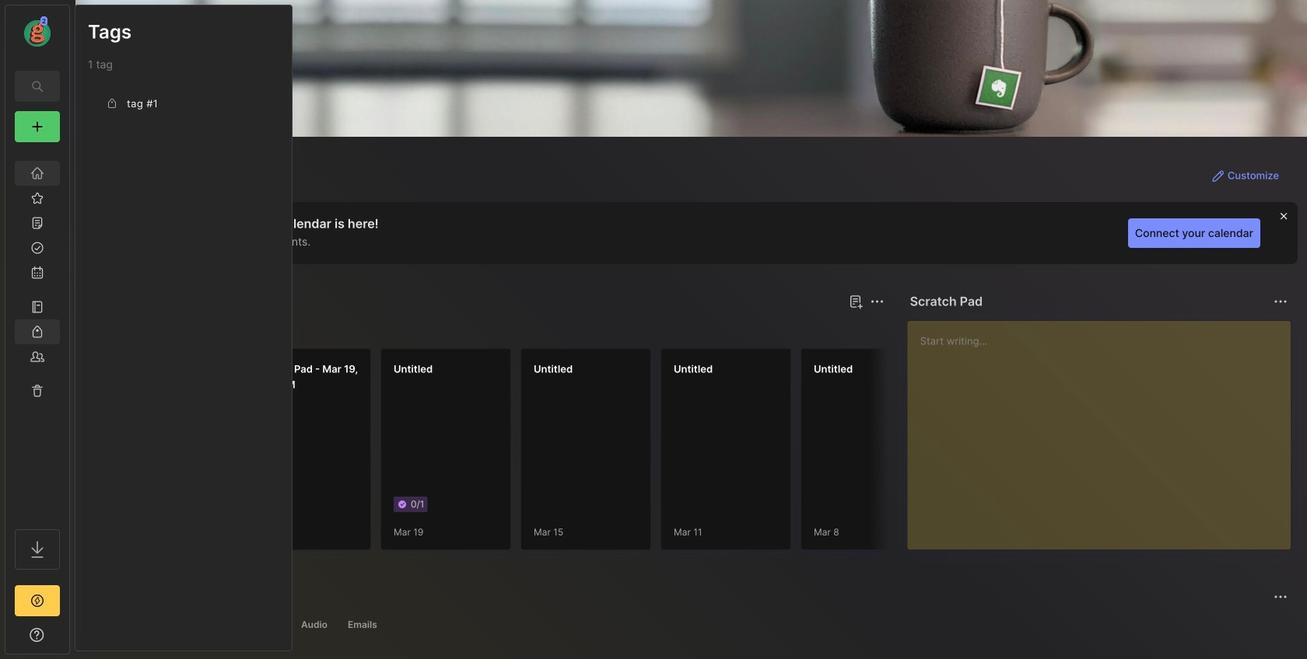 Task type: describe. For each thing, give the bounding box(es) containing it.
Start writing… text field
[[920, 321, 1290, 538]]

edit search image
[[28, 77, 47, 96]]

tree inside the main element
[[5, 152, 69, 516]]

upgrade image
[[28, 592, 47, 611]]



Task type: locate. For each thing, give the bounding box(es) containing it.
click to expand image
[[68, 631, 80, 650]]

Account field
[[5, 15, 69, 49]]

tab
[[155, 321, 218, 339], [222, 616, 288, 635], [294, 616, 335, 635], [341, 616, 384, 635]]

tab list
[[103, 616, 1285, 635]]

home image
[[30, 166, 45, 181]]

row group
[[100, 349, 1307, 560]]

tree
[[5, 152, 69, 516]]

WHAT'S NEW field
[[5, 623, 69, 648]]

main element
[[0, 0, 75, 660]]



Task type: vqa. For each thing, say whether or not it's contained in the screenshot.
tab
yes



